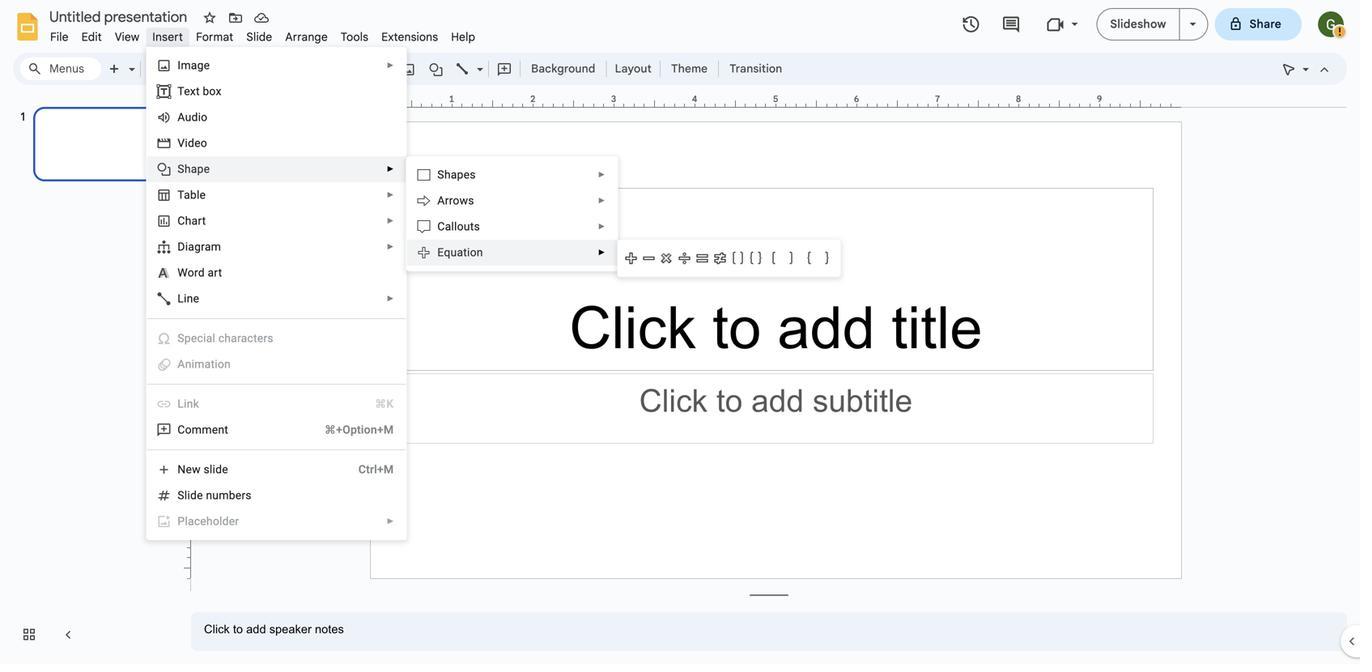 Task type: describe. For each thing, give the bounding box(es) containing it.
c
[[197, 332, 203, 345]]

text box t element
[[178, 85, 226, 98]]

right brace image
[[818, 249, 836, 267]]

arrange
[[285, 30, 328, 44]]

s for hapes
[[438, 168, 445, 181]]

⌘+option+m
[[325, 423, 394, 437]]

extensions
[[382, 30, 438, 44]]

slide menu item
[[240, 28, 279, 47]]

background button
[[524, 57, 603, 81]]

format menu item
[[190, 28, 240, 47]]

tools
[[341, 30, 369, 44]]

right bracket image
[[783, 249, 800, 267]]

numbers
[[206, 489, 252, 502]]

ial
[[203, 332, 215, 345]]

e quation
[[438, 246, 483, 259]]

slide
[[247, 30, 272, 44]]

insert image image
[[400, 58, 418, 80]]

extensions menu item
[[375, 28, 445, 47]]

quation
[[444, 246, 483, 259]]

allouts
[[445, 220, 480, 233]]

arrows a element
[[438, 194, 479, 207]]

Rename text field
[[44, 6, 197, 26]]

plus image
[[622, 249, 640, 267]]

audio u element
[[178, 111, 213, 124]]

menu item containing lin
[[157, 396, 394, 412]]

c for allouts
[[438, 220, 445, 233]]

image i element
[[178, 59, 215, 72]]

line q element
[[178, 292, 204, 305]]

view
[[115, 30, 140, 44]]

slide numbers e element
[[178, 489, 257, 502]]

mage
[[181, 59, 210, 72]]

arrange menu item
[[279, 28, 334, 47]]

edit menu item
[[75, 28, 108, 47]]

iagram
[[185, 240, 221, 254]]

ord
[[188, 266, 205, 279]]

► for hapes
[[598, 170, 606, 179]]

edit
[[82, 30, 102, 44]]

menu bar banner
[[0, 0, 1361, 664]]

equal image
[[694, 249, 711, 267]]

menu item containing p
[[157, 514, 395, 530]]

theme
[[671, 62, 708, 76]]

v ideo
[[178, 136, 207, 150]]

m
[[192, 423, 202, 437]]

h
[[185, 214, 192, 228]]

layout button
[[610, 57, 657, 81]]

divide image
[[676, 249, 694, 267]]

ta
[[178, 188, 190, 202]]

table b element
[[178, 188, 211, 202]]

hapes
[[445, 168, 476, 181]]

c allouts
[[438, 220, 480, 233]]

word art w element
[[178, 266, 227, 279]]

u
[[185, 111, 192, 124]]

slideshow button
[[1097, 8, 1181, 40]]

a for rrows
[[438, 194, 445, 207]]

► for quation
[[598, 248, 606, 257]]

double brace image
[[747, 249, 765, 267]]

application containing slideshow
[[0, 0, 1361, 664]]

i
[[178, 59, 181, 72]]

share button
[[1215, 8, 1302, 40]]

minus image
[[640, 249, 658, 267]]

ctrl+m element
[[339, 462, 394, 478]]

a for nimation
[[178, 358, 185, 371]]

ew
[[186, 463, 201, 476]]

menu containing i
[[108, 47, 407, 664]]

background
[[531, 62, 596, 76]]

a for u
[[178, 111, 185, 124]]

w
[[178, 266, 188, 279]]

art for c h art
[[192, 214, 206, 228]]

spe
[[178, 332, 197, 345]]

ideo
[[185, 136, 207, 150]]

box
[[203, 85, 222, 98]]

placeholder p element
[[178, 515, 244, 528]]

menu containing s
[[406, 156, 618, 271]]

art for w ord art
[[208, 266, 222, 279]]

ment
[[202, 423, 228, 437]]

t
[[178, 85, 184, 98]]

hape
[[185, 162, 210, 176]]

special characters c element
[[178, 332, 278, 345]]

► for hape
[[387, 164, 395, 174]]

k
[[193, 397, 199, 411]]

spe c ial characters
[[178, 332, 274, 345]]

insert
[[153, 30, 183, 44]]

left brace image
[[800, 249, 818, 267]]

p laceholder
[[178, 515, 239, 528]]

a rrows
[[438, 194, 474, 207]]

slideshow
[[1111, 17, 1167, 31]]

⌘k
[[375, 397, 394, 411]]



Task type: vqa. For each thing, say whether or not it's contained in the screenshot.


Task type: locate. For each thing, give the bounding box(es) containing it.
menu item up the nimation
[[157, 330, 394, 347]]

► for mage
[[387, 61, 395, 70]]

s up a rrows at the top of the page
[[438, 168, 445, 181]]

c for h
[[178, 214, 185, 228]]

presentation options image
[[1190, 23, 1197, 26]]

menu item down characters
[[157, 356, 394, 373]]

callouts c element
[[438, 220, 485, 233]]

main toolbar
[[100, 57, 791, 81]]

mode and view toolbar
[[1276, 0, 1349, 428]]

c up the d
[[178, 214, 185, 228]]

1 horizontal spatial art
[[208, 266, 222, 279]]

t ext box
[[178, 85, 222, 98]]

n
[[178, 463, 186, 476]]

transition
[[730, 62, 783, 76]]

Menus field
[[20, 58, 101, 80]]

art right ord
[[208, 266, 222, 279]]

chart h element
[[178, 214, 211, 228]]

multiply image
[[658, 249, 676, 267]]

1 menu item from the top
[[157, 330, 394, 347]]

le
[[197, 188, 206, 202]]

b
[[190, 188, 197, 202]]

view menu item
[[108, 28, 146, 47]]

menu item containing spe
[[157, 330, 394, 347]]

n ew slide
[[178, 463, 228, 476]]

s down v
[[178, 162, 185, 176]]

a left the dio
[[178, 111, 185, 124]]

► for iagram
[[387, 242, 395, 251]]

menu item
[[157, 330, 394, 347], [157, 356, 394, 373], [157, 396, 394, 412], [157, 514, 395, 530]]

slid e numbers
[[178, 489, 252, 502]]

co m ment
[[178, 423, 228, 437]]

link k element
[[178, 397, 204, 411]]

menu item up ment at bottom left
[[157, 396, 394, 412]]

0 vertical spatial art
[[192, 214, 206, 228]]

menu
[[108, 47, 407, 664], [406, 156, 618, 271]]

file menu item
[[44, 28, 75, 47]]

c
[[178, 214, 185, 228], [438, 220, 445, 233]]

transition button
[[723, 57, 790, 81]]

shape s element
[[178, 162, 215, 176]]

► for allouts
[[598, 222, 606, 231]]

0 vertical spatial a
[[178, 111, 185, 124]]

0 horizontal spatial art
[[192, 214, 206, 228]]

menu bar containing file
[[44, 21, 482, 48]]

rrows
[[445, 194, 474, 207]]

shape image
[[427, 58, 446, 80]]

not equal image
[[711, 249, 729, 267]]

diagram d element
[[178, 240, 226, 254]]

c h art
[[178, 214, 206, 228]]

4 menu item from the top
[[157, 514, 395, 530]]

s hapes
[[438, 168, 476, 181]]

ctrl+m
[[359, 463, 394, 476]]

ext
[[184, 85, 200, 98]]

0 horizontal spatial s
[[178, 162, 185, 176]]

1 vertical spatial art
[[208, 266, 222, 279]]

s for hape
[[178, 162, 185, 176]]

a down spe
[[178, 358, 185, 371]]

insert menu item
[[146, 28, 190, 47]]

menu item containing a
[[157, 356, 394, 373]]

lin
[[178, 397, 193, 411]]

line
[[178, 292, 199, 305]]

e
[[438, 246, 444, 259]]

help
[[451, 30, 476, 44]]

slide
[[204, 463, 228, 476]]

slid
[[178, 489, 197, 502]]

double bracket image
[[729, 249, 747, 267]]

d
[[178, 240, 185, 254]]

1 vertical spatial a
[[438, 194, 445, 207]]

nimation
[[185, 358, 231, 371]]

lin k
[[178, 397, 199, 411]]

2 menu item from the top
[[157, 356, 394, 373]]

v
[[178, 136, 185, 150]]

menu item down numbers
[[157, 514, 395, 530]]

►
[[387, 61, 395, 70], [387, 164, 395, 174], [598, 170, 606, 179], [387, 190, 395, 200], [598, 196, 606, 205], [387, 216, 395, 226], [598, 222, 606, 231], [387, 242, 395, 251], [598, 248, 606, 257], [387, 294, 395, 303], [387, 517, 395, 526]]

navigation
[[0, 92, 178, 664]]

⌘k element
[[356, 396, 394, 412]]

a u dio
[[178, 111, 208, 124]]

theme button
[[664, 57, 715, 81]]

equation e element
[[438, 246, 488, 259]]

d iagram
[[178, 240, 221, 254]]

co
[[178, 423, 192, 437]]

video v element
[[178, 136, 212, 150]]

characters
[[218, 332, 274, 345]]

a
[[178, 111, 185, 124], [438, 194, 445, 207], [178, 358, 185, 371]]

► for laceholder
[[387, 517, 395, 526]]

animation a element
[[178, 358, 236, 371]]

layout
[[615, 62, 652, 76]]

art up d iagram
[[192, 214, 206, 228]]

e
[[197, 489, 203, 502]]

help menu item
[[445, 28, 482, 47]]

► inside menu item
[[387, 517, 395, 526]]

ta b le
[[178, 188, 206, 202]]

Star checkbox
[[198, 6, 221, 29]]

1 horizontal spatial c
[[438, 220, 445, 233]]

file
[[50, 30, 69, 44]]

⌘+option+m element
[[305, 422, 394, 438]]

format
[[196, 30, 234, 44]]

p
[[178, 515, 185, 528]]

application
[[0, 0, 1361, 664]]

menu bar inside menu bar banner
[[44, 21, 482, 48]]

i mage
[[178, 59, 210, 72]]

2 vertical spatial a
[[178, 358, 185, 371]]

left bracket image
[[765, 249, 783, 267]]

a down s hapes at left
[[438, 194, 445, 207]]

dio
[[192, 111, 208, 124]]

w ord art
[[178, 266, 222, 279]]

s hape
[[178, 162, 210, 176]]

1 horizontal spatial s
[[438, 168, 445, 181]]

tools menu item
[[334, 28, 375, 47]]

0 horizontal spatial c
[[178, 214, 185, 228]]

c up e
[[438, 220, 445, 233]]

new slide n element
[[178, 463, 233, 476]]

laceholder
[[185, 515, 239, 528]]

menu bar
[[44, 21, 482, 48]]

row
[[622, 249, 836, 267]]

a nimation
[[178, 358, 231, 371]]

comment m element
[[178, 423, 233, 437]]

s
[[178, 162, 185, 176], [438, 168, 445, 181]]

share
[[1250, 17, 1282, 31]]

3 menu item from the top
[[157, 396, 394, 412]]

art
[[192, 214, 206, 228], [208, 266, 222, 279]]

► for rrows
[[598, 196, 606, 205]]

shapes s element
[[438, 168, 481, 181]]



